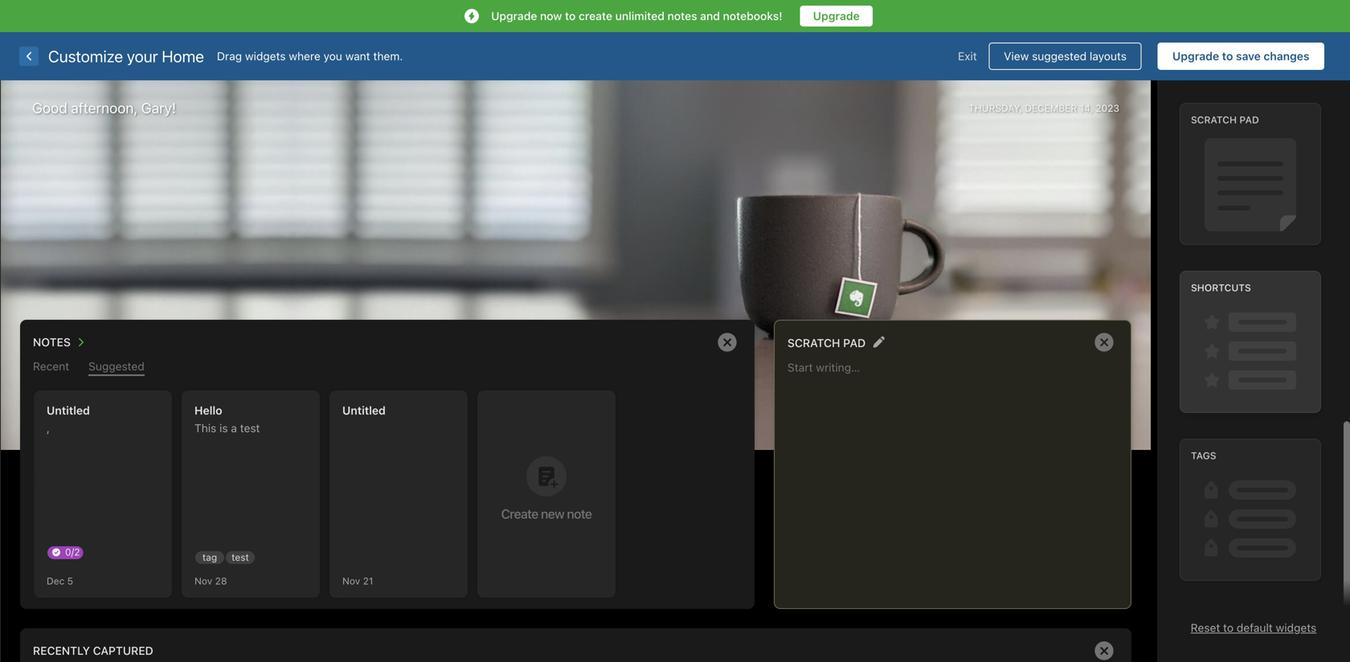Task type: vqa. For each thing, say whether or not it's contained in the screenshot.
the middle Notebook
no



Task type: locate. For each thing, give the bounding box(es) containing it.
now
[[540, 9, 562, 23]]

create
[[579, 9, 613, 23]]

1 vertical spatial pad
[[843, 336, 866, 350]]

to left "save"
[[1223, 49, 1234, 63]]

2 horizontal spatial upgrade
[[1173, 49, 1220, 63]]

scratch
[[1191, 114, 1237, 125], [788, 336, 841, 350]]

to for reset
[[1224, 621, 1234, 635]]

1 horizontal spatial scratch pad
[[1191, 114, 1260, 125]]

to right reset
[[1224, 621, 1234, 635]]

1 vertical spatial scratch pad
[[788, 336, 866, 350]]

upgrade for upgrade to save changes
[[1173, 49, 1220, 63]]

exit
[[958, 49, 977, 63]]

want
[[345, 49, 370, 63]]

2 vertical spatial to
[[1224, 621, 1234, 635]]

thursday, december 14, 2023
[[969, 102, 1120, 114]]

scratch pad
[[1191, 114, 1260, 125], [788, 336, 866, 350]]

tags
[[1191, 450, 1217, 461]]

pad
[[1240, 114, 1260, 125], [843, 336, 866, 350]]

1 vertical spatial to
[[1223, 49, 1234, 63]]

1 horizontal spatial widgets
[[1276, 621, 1317, 635]]

scratch down upgrade to save changes button
[[1191, 114, 1237, 125]]

remove image
[[711, 326, 744, 359], [1088, 326, 1121, 359], [1088, 635, 1121, 662]]

0 vertical spatial scratch pad
[[1191, 114, 1260, 125]]

to inside upgrade to save changes button
[[1223, 49, 1234, 63]]

0 vertical spatial to
[[565, 9, 576, 23]]

pad down "save"
[[1240, 114, 1260, 125]]

upgrade inside button
[[1173, 49, 1220, 63]]

reset to default widgets button
[[1191, 621, 1317, 635]]

0 horizontal spatial widgets
[[245, 49, 286, 63]]

good afternoon, gary!
[[32, 99, 176, 117]]

0 horizontal spatial scratch
[[788, 336, 841, 350]]

to
[[565, 9, 576, 23], [1223, 49, 1234, 63], [1224, 621, 1234, 635]]

scratch pad down upgrade to save changes button
[[1191, 114, 1260, 125]]

upgrade now to create unlimited notes and notebooks!
[[491, 9, 783, 23]]

scratch left edit widget title icon
[[788, 336, 841, 350]]

to right now on the left top
[[565, 9, 576, 23]]

scratch inside scratch pad button
[[788, 336, 841, 350]]

view suggested layouts button
[[989, 43, 1142, 70]]

0 horizontal spatial scratch pad
[[788, 336, 866, 350]]

upgrade
[[491, 9, 537, 23], [813, 9, 860, 23], [1173, 49, 1220, 63]]

upgrade for upgrade now to create unlimited notes and notebooks!
[[491, 9, 537, 23]]

drag
[[217, 49, 242, 63]]

1 horizontal spatial pad
[[1240, 114, 1260, 125]]

layouts
[[1090, 49, 1127, 63]]

0 vertical spatial pad
[[1240, 114, 1260, 125]]

1 horizontal spatial upgrade
[[813, 9, 860, 23]]

pad left edit widget title icon
[[843, 336, 866, 350]]

scratch pad left edit widget title icon
[[788, 336, 866, 350]]

to for upgrade
[[1223, 49, 1234, 63]]

notebooks!
[[723, 9, 783, 23]]

reset to default widgets
[[1191, 621, 1317, 635]]

1 vertical spatial scratch
[[788, 336, 841, 350]]

widgets right drag at left top
[[245, 49, 286, 63]]

them.
[[373, 49, 403, 63]]

reset
[[1191, 621, 1221, 635]]

drag widgets where you want them.
[[217, 49, 403, 63]]

0 horizontal spatial pad
[[843, 336, 866, 350]]

widgets
[[245, 49, 286, 63], [1276, 621, 1317, 635]]

0 horizontal spatial upgrade
[[491, 9, 537, 23]]

view
[[1004, 49, 1029, 63]]

upgrade inside "button"
[[813, 9, 860, 23]]

0 vertical spatial scratch
[[1191, 114, 1237, 125]]

widgets right default
[[1276, 621, 1317, 635]]



Task type: describe. For each thing, give the bounding box(es) containing it.
upgrade for upgrade
[[813, 9, 860, 23]]

and
[[700, 9, 720, 23]]

0 vertical spatial widgets
[[245, 49, 286, 63]]

your
[[127, 47, 158, 66]]

upgrade to save changes
[[1173, 49, 1310, 63]]

suggested
[[1032, 49, 1087, 63]]

changes
[[1264, 49, 1310, 63]]

exit button
[[946, 43, 989, 70]]

good
[[32, 99, 67, 117]]

notes
[[668, 9, 697, 23]]

where
[[289, 49, 321, 63]]

pad inside button
[[843, 336, 866, 350]]

customize
[[48, 47, 123, 66]]

upgrade to save changes button
[[1158, 43, 1325, 70]]

customize your home
[[48, 47, 204, 66]]

view suggested layouts
[[1004, 49, 1127, 63]]

upgrade button
[[800, 6, 873, 27]]

scratch pad button
[[788, 332, 866, 353]]

thursday,
[[969, 102, 1022, 114]]

december
[[1025, 102, 1077, 114]]

unlimited
[[616, 9, 665, 23]]

1 vertical spatial widgets
[[1276, 621, 1317, 635]]

afternoon,
[[71, 99, 138, 117]]

home
[[162, 47, 204, 66]]

default
[[1237, 621, 1273, 635]]

you
[[324, 49, 342, 63]]

gary!
[[141, 99, 176, 117]]

edit widget title image
[[873, 336, 885, 348]]

save
[[1236, 49, 1261, 63]]

shortcuts
[[1191, 282, 1252, 293]]

2023
[[1096, 102, 1120, 114]]

14,
[[1080, 102, 1093, 114]]

1 horizontal spatial scratch
[[1191, 114, 1237, 125]]



